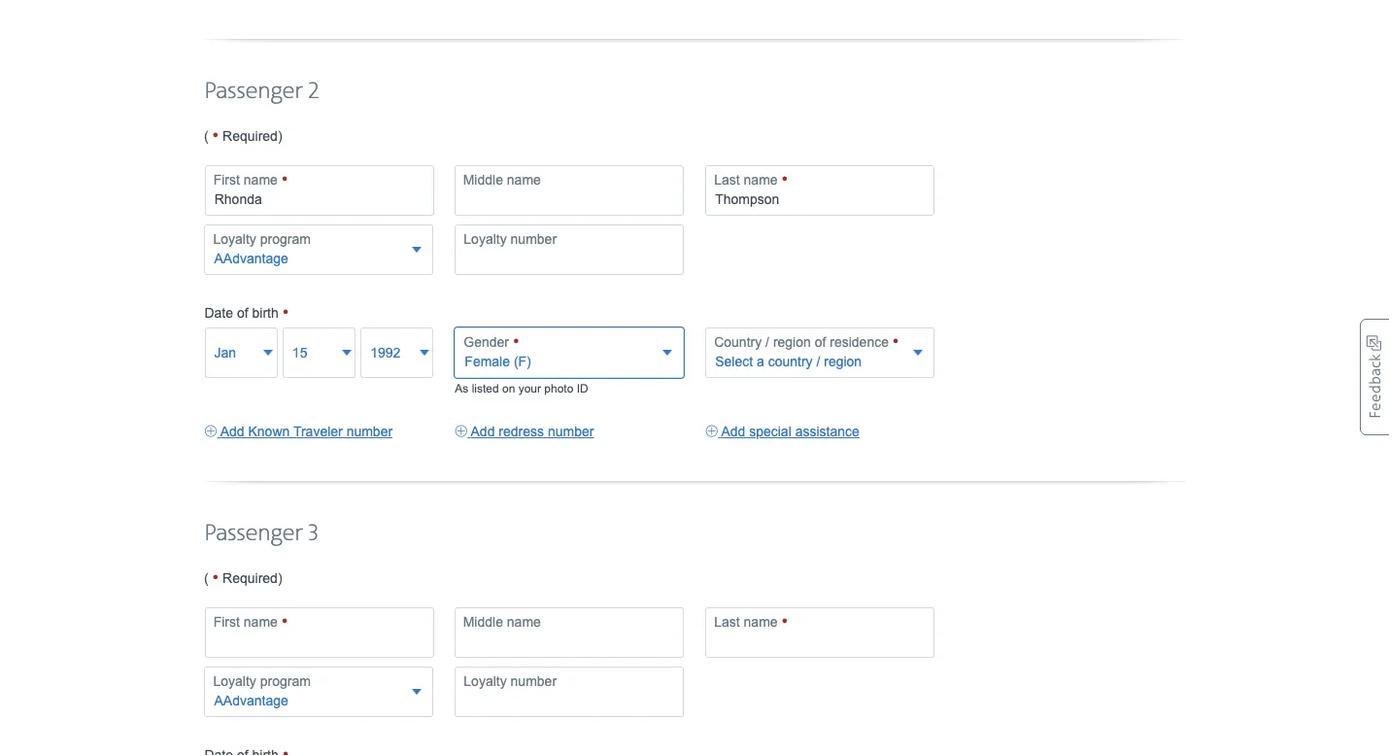 Task type: vqa. For each thing, say whether or not it's contained in the screenshot.
third tab from the left
no



Task type: locate. For each thing, give the bounding box(es) containing it.
of
[[237, 305, 248, 320], [815, 334, 826, 350]]

1 first from the top
[[214, 172, 240, 187]]

2 add image from the left
[[706, 422, 718, 441]]

( for passenger 3
[[204, 570, 212, 586]]

required image for (
[[212, 568, 219, 588]]

name for first name text box
[[244, 172, 278, 187]]

name
[[244, 172, 278, 187], [507, 172, 541, 187], [744, 172, 778, 187], [244, 614, 278, 630], [507, 614, 541, 630], [744, 614, 778, 630]]

1 vertical spatial last
[[714, 614, 740, 630]]

add for add known traveler number
[[220, 423, 244, 439]]

1 program from the top
[[260, 231, 311, 247]]

required ) for passenger 2
[[219, 128, 282, 144]]

2 loyalty number from the top
[[464, 673, 557, 689]]

special
[[749, 423, 792, 439]]

1 middle name from the top
[[463, 172, 541, 187]]

0 horizontal spatial add image
[[205, 422, 217, 441]]

1 vertical spatial last name
[[714, 614, 782, 630]]

required image for first name
[[282, 171, 288, 188]]

middle name
[[463, 172, 541, 187], [463, 614, 541, 630]]

add left known
[[220, 423, 244, 439]]

name for last name text field
[[744, 172, 778, 187]]

1 add image from the left
[[205, 422, 217, 441]]

last name
[[714, 172, 782, 187], [714, 614, 782, 630]]

0 vertical spatial loyalty program
[[213, 231, 311, 247]]

required for passenger 3
[[223, 570, 278, 586]]

add inside popup button
[[721, 423, 746, 439]]

0 vertical spatial last
[[714, 172, 740, 187]]

1 required ) from the top
[[219, 128, 282, 144]]

add image left special on the right
[[706, 422, 718, 441]]

1 vertical spatial )
[[278, 570, 282, 586]]

loyalty number text field down middle name text box
[[455, 224, 684, 275]]

of right region
[[815, 334, 826, 350]]

first name
[[214, 172, 282, 187], [214, 614, 282, 630]]

3
[[309, 520, 318, 548]]

of left birth in the top left of the page
[[237, 305, 248, 320]]

0 vertical spatial loyalty number
[[464, 231, 557, 247]]

add image for add known traveler number
[[205, 422, 217, 441]]

1 horizontal spatial add image
[[706, 422, 718, 441]]

your
[[519, 382, 541, 395]]

First name text field
[[205, 165, 434, 216]]

loyalty number text field for 3
[[455, 666, 684, 717]]

) down passenger 3
[[278, 570, 282, 586]]

1 loyalty number text field from the top
[[455, 224, 684, 275]]

middle
[[463, 172, 503, 187], [463, 614, 503, 630]]

add left special on the right
[[721, 423, 746, 439]]

1 vertical spatial loyalty number
[[464, 673, 557, 689]]

traveler
[[293, 423, 343, 439]]

Middle name text field
[[454, 165, 684, 216]]

1 vertical spatial middle name
[[463, 614, 541, 630]]

0 vertical spatial program
[[260, 231, 311, 247]]

first name down passenger 2
[[214, 172, 282, 187]]

add right add icon
[[471, 423, 495, 439]]

loyalty number down middle name text box
[[464, 231, 557, 247]]

0 vertical spatial middle name
[[463, 172, 541, 187]]

on
[[502, 382, 515, 395]]

add
[[220, 423, 244, 439], [471, 423, 495, 439], [721, 423, 746, 439]]

loyalty program for 3
[[213, 673, 311, 689]]

1 first name from the top
[[214, 172, 282, 187]]

required
[[223, 128, 278, 144], [223, 570, 278, 586]]

( down passenger 3
[[204, 570, 212, 586]]

loyalty number
[[464, 231, 557, 247], [464, 673, 557, 689]]

required down passenger 3
[[223, 570, 278, 586]]

id
[[577, 382, 589, 395]]

0 horizontal spatial add
[[220, 423, 244, 439]]

0 vertical spatial first name
[[214, 172, 282, 187]]

required ) down passenger 2
[[219, 128, 282, 144]]

2 first name from the top
[[214, 614, 282, 630]]

last for passenger 3
[[714, 614, 740, 630]]

0 vertical spatial )
[[278, 128, 282, 144]]

1 vertical spatial passenger
[[204, 520, 303, 548]]

last
[[714, 172, 740, 187], [714, 614, 740, 630]]

gender
[[464, 334, 513, 350]]

program down first name text field
[[260, 673, 311, 689]]

Loyalty number text field
[[455, 224, 684, 275], [455, 666, 684, 717]]

1 ( from the top
[[204, 128, 212, 144]]

photo
[[544, 382, 574, 395]]

1 passenger from the top
[[204, 78, 303, 106]]

loyalty program
[[213, 231, 311, 247], [213, 673, 311, 689]]

0 vertical spatial last name
[[714, 172, 782, 187]]

program down first name text box
[[260, 231, 311, 247]]

3 add from the left
[[721, 423, 746, 439]]

add image
[[205, 422, 217, 441], [706, 422, 718, 441]]

2 ( from the top
[[204, 570, 212, 586]]

2 first from the top
[[214, 614, 240, 630]]

2 middle name from the top
[[463, 614, 541, 630]]

1 vertical spatial program
[[260, 673, 311, 689]]

program
[[260, 231, 311, 247], [260, 673, 311, 689]]

(
[[204, 128, 212, 144], [204, 570, 212, 586]]

2 required ) from the top
[[219, 570, 282, 586]]

0 vertical spatial middle
[[463, 172, 503, 187]]

date
[[205, 305, 233, 320]]

2 last name from the top
[[714, 614, 782, 630]]

1 vertical spatial required )
[[219, 570, 282, 586]]

number down id
[[548, 423, 594, 439]]

0 horizontal spatial of
[[237, 305, 248, 320]]

2 last from the top
[[714, 614, 740, 630]]

1 ) from the top
[[278, 128, 282, 144]]

1 add from the left
[[220, 423, 244, 439]]

2 loyalty program from the top
[[213, 673, 311, 689]]

) for 2
[[278, 128, 282, 144]]

required image
[[282, 171, 288, 188], [513, 333, 519, 351], [212, 568, 219, 588], [282, 745, 289, 755]]

Last name text field
[[706, 607, 935, 658]]

1 vertical spatial required
[[223, 570, 278, 586]]

2 program from the top
[[260, 673, 311, 689]]

0 vertical spatial loyalty number text field
[[455, 224, 684, 275]]

number down middle name text box
[[511, 231, 557, 247]]

loyalty number for 3
[[464, 673, 557, 689]]

birth
[[252, 305, 279, 320]]

0 vertical spatial required )
[[219, 128, 282, 144]]

middle for passenger 2
[[463, 172, 503, 187]]

add special assistance button
[[706, 422, 860, 441]]

number right traveler
[[347, 423, 393, 439]]

2 passenger from the top
[[204, 520, 303, 548]]

0 vertical spatial first
[[214, 172, 240, 187]]

first down passenger 2
[[214, 172, 240, 187]]

First name text field
[[205, 607, 434, 658]]

0 vertical spatial of
[[237, 305, 248, 320]]

1 horizontal spatial add
[[471, 423, 495, 439]]

2 ) from the top
[[278, 570, 282, 586]]

2
[[309, 78, 319, 106]]

required image
[[212, 126, 219, 146], [782, 171, 788, 188], [282, 303, 289, 322], [893, 333, 899, 351], [282, 613, 288, 630], [782, 613, 788, 630]]

middle name for passenger 3
[[463, 614, 541, 630]]

2 loyalty number text field from the top
[[455, 666, 684, 717]]

Last name text field
[[706, 165, 935, 216]]

number down middle name text field
[[511, 673, 557, 689]]

1 horizontal spatial of
[[815, 334, 826, 350]]

0 vertical spatial required
[[223, 128, 278, 144]]

listed
[[472, 382, 499, 395]]

passenger left the 3
[[204, 520, 303, 548]]

loyalty number text field down middle name text field
[[455, 666, 684, 717]]

2 add from the left
[[471, 423, 495, 439]]

add special assistance
[[721, 423, 860, 439]]

add image
[[455, 422, 468, 441]]

1 vertical spatial loyalty program
[[213, 673, 311, 689]]

loyalty program down first name text field
[[213, 673, 311, 689]]

1 vertical spatial loyalty number text field
[[455, 666, 684, 717]]

required ) down passenger 3
[[219, 570, 282, 586]]

) down passenger 2
[[278, 128, 282, 144]]

loyalty number for 2
[[464, 231, 557, 247]]

)
[[278, 128, 282, 144], [278, 570, 282, 586]]

add for add redress number
[[471, 423, 495, 439]]

1 middle from the top
[[463, 172, 503, 187]]

first for passenger 2
[[214, 172, 240, 187]]

loyalty number down middle name text field
[[464, 673, 557, 689]]

1 loyalty number from the top
[[464, 231, 557, 247]]

1 last name from the top
[[714, 172, 782, 187]]

loyalty program up birth in the top left of the page
[[213, 231, 311, 247]]

1 vertical spatial first name
[[214, 614, 282, 630]]

1 vertical spatial first
[[214, 614, 240, 630]]

first down passenger 3
[[214, 614, 240, 630]]

2 required from the top
[[223, 570, 278, 586]]

0 vertical spatial passenger
[[204, 78, 303, 106]]

1 loyalty program from the top
[[213, 231, 311, 247]]

add image left known
[[205, 422, 217, 441]]

1 last from the top
[[714, 172, 740, 187]]

1 required from the top
[[223, 128, 278, 144]]

passenger left the 2
[[204, 78, 303, 106]]

0 vertical spatial (
[[204, 128, 212, 144]]

2 middle from the top
[[463, 614, 503, 630]]

Middle name text field
[[454, 607, 684, 658]]

loyalty
[[213, 231, 256, 247], [464, 231, 507, 247], [213, 673, 256, 689], [464, 673, 507, 689]]

passenger
[[204, 78, 303, 106], [204, 520, 303, 548]]

2 horizontal spatial add
[[721, 423, 746, 439]]

/
[[766, 334, 770, 350]]

1 vertical spatial middle
[[463, 614, 503, 630]]

first
[[214, 172, 240, 187], [214, 614, 240, 630]]

( down passenger 2
[[204, 128, 212, 144]]

first name down passenger 3
[[214, 614, 282, 630]]

required )
[[219, 128, 282, 144], [219, 570, 282, 586]]

required image for gender
[[513, 333, 519, 351]]

add image for add special assistance
[[706, 422, 718, 441]]

required down passenger 2
[[223, 128, 278, 144]]

1 vertical spatial (
[[204, 570, 212, 586]]

number
[[511, 231, 557, 247], [347, 423, 393, 439], [548, 423, 594, 439], [511, 673, 557, 689]]



Task type: describe. For each thing, give the bounding box(es) containing it.
loyalty program for 2
[[213, 231, 311, 247]]

passenger 2
[[204, 78, 319, 106]]

middle name for passenger 2
[[463, 172, 541, 187]]

last name for passenger 2
[[714, 172, 782, 187]]

program for 3
[[260, 673, 311, 689]]

required for passenger 2
[[223, 128, 278, 144]]

known
[[248, 423, 290, 439]]

name for middle name text field
[[507, 614, 541, 630]]

( for passenger 2
[[204, 128, 212, 144]]

add for add special assistance
[[721, 423, 746, 439]]

residence
[[830, 334, 889, 350]]

add known traveler number button
[[205, 422, 393, 441]]

date of birth
[[205, 305, 282, 320]]

1 vertical spatial of
[[815, 334, 826, 350]]

region
[[773, 334, 811, 350]]

first name for passenger 2
[[214, 172, 282, 187]]

as
[[455, 382, 469, 395]]

country
[[714, 334, 762, 350]]

) for 3
[[278, 570, 282, 586]]

add known traveler number
[[220, 423, 393, 439]]

add redress number
[[471, 423, 594, 439]]

loyalty number text field for 2
[[455, 224, 684, 275]]

country / region of residence
[[714, 334, 893, 350]]

required ) for passenger 3
[[219, 570, 282, 586]]

as listed on your photo id
[[455, 382, 589, 395]]

leave feedback, opens external site in new window image
[[1360, 319, 1390, 435]]

last for passenger 2
[[714, 172, 740, 187]]

name for last name text box
[[744, 614, 778, 630]]

first name for passenger 3
[[214, 614, 282, 630]]

first for passenger 3
[[214, 614, 240, 630]]

passenger for passenger 2
[[204, 78, 303, 106]]

name for first name text field
[[244, 614, 278, 630]]

passenger 3
[[204, 520, 318, 548]]

assistance
[[796, 423, 860, 439]]

last name for passenger 3
[[714, 614, 782, 630]]

add redress number button
[[455, 422, 594, 441]]

name for middle name text box
[[507, 172, 541, 187]]

passenger for passenger 3
[[204, 520, 303, 548]]

program for 2
[[260, 231, 311, 247]]

middle for passenger 3
[[463, 614, 503, 630]]

redress
[[499, 423, 544, 439]]



